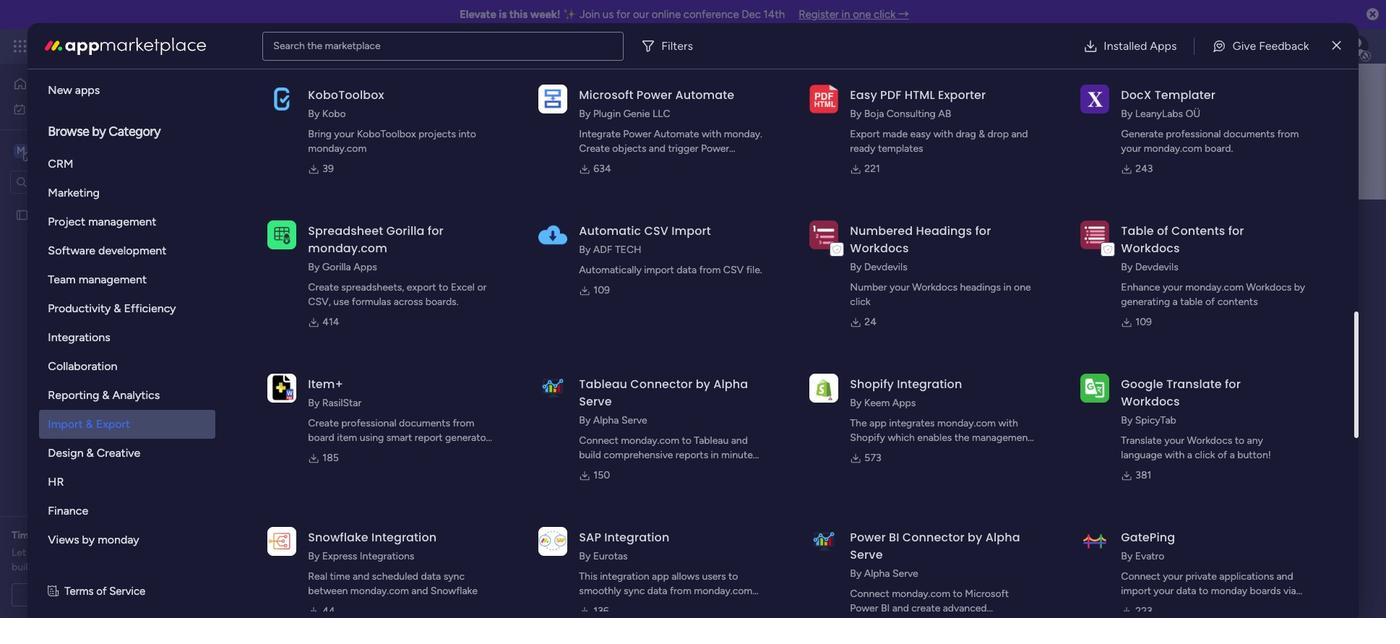 Task type: describe. For each thing, give the bounding box(es) containing it.
shop
[[863, 446, 886, 458]]

1 vertical spatial review
[[82, 547, 112, 559]]

by inside tableau connector by alpha serve by alpha serve
[[579, 414, 591, 427]]

app logo image for power bi connector by alpha serve
[[810, 527, 839, 556]]

integrate power automate with monday. create objects and trigger power automate flows from events.
[[579, 128, 763, 169]]

app logo image for easy pdf html exporter
[[810, 84, 839, 113]]

see plans button
[[233, 35, 303, 57]]

smoothly
[[579, 585, 621, 597]]

1 vertical spatial test
[[297, 360, 316, 372]]

export inside the export made easy with drag & drop and ready templates
[[851, 128, 880, 140]]

data inside real time and scheduled data sync between monday.com and snowflake
[[421, 570, 441, 583]]

work for my
[[48, 102, 70, 115]]

hr
[[48, 475, 64, 489]]

integrates
[[889, 417, 935, 429]]

your up services.
[[1154, 585, 1174, 597]]

0 vertical spatial one
[[853, 8, 872, 21]]

and inside connect monday.com to tableau and build comprehensive reports in minutes for data-driven decisions.
[[731, 435, 748, 447]]

integration for shopify integration
[[897, 376, 963, 393]]

your for table of contents for workdocs
[[1163, 281, 1183, 294]]

my
[[32, 102, 46, 115]]

and inside connect monday.com to microsoft power bi and create advanced monday.com reports!
[[893, 602, 909, 615]]

0 vertical spatial import
[[644, 264, 674, 276]]

via
[[1284, 585, 1297, 597]]

0 vertical spatial the
[[308, 39, 323, 52]]

one inside number your workdocs headings in one click
[[1014, 281, 1031, 294]]

of inside the app integrates monday.com with shopify which enables the management of shop data in monday.com
[[851, 446, 860, 458]]

productivity & efficiency
[[48, 302, 176, 315]]

docx
[[1122, 87, 1152, 103]]

2 vertical spatial automate
[[579, 157, 625, 169]]

html
[[905, 87, 935, 103]]

import & export
[[48, 417, 130, 431]]

connector inside tableau connector by alpha serve by alpha serve
[[631, 376, 693, 393]]

monday.com inside connect monday.com to tableau and build comprehensive reports in minutes for data-driven decisions.
[[621, 435, 680, 447]]

exporter
[[938, 87, 986, 103]]

a inside button
[[92, 589, 97, 601]]

by inside kobotoolbox by kobo
[[308, 108, 320, 120]]

kobo
[[322, 108, 346, 120]]

microsoft inside microsoft power automate by plugin genie llc
[[579, 87, 634, 103]]

to right users
[[729, 570, 739, 583]]

bring
[[308, 128, 332, 140]]

devdevils inside table of contents for workdocs by devdevils
[[1136, 261, 1179, 273]]

join
[[580, 8, 600, 21]]

enhance
[[1122, 281, 1161, 294]]

1 vertical spatial import
[[48, 417, 83, 431]]

eurotas
[[593, 550, 628, 563]]

from inside integrate power automate with monday. create objects and trigger power automate flows from events.
[[654, 157, 676, 169]]

to inside the 'connect your private applications and import your data to monday boards via web services.'
[[1199, 585, 1209, 597]]

workdocs inside google translate for workdocs by spicytab
[[1122, 393, 1180, 410]]

apps inside button
[[1151, 39, 1177, 52]]

automatically
[[579, 264, 642, 276]]

give feedback
[[1233, 39, 1310, 52]]

click inside number your workdocs headings in one click
[[851, 296, 871, 308]]

import inside automatic csv import by adf tech
[[672, 223, 711, 239]]

team
[[48, 273, 76, 286]]

users
[[702, 570, 726, 583]]

Main workspace field
[[357, 205, 1328, 237]]

0 vertical spatial kobotoolbox
[[308, 87, 384, 103]]

headings
[[961, 281, 1001, 294]]

Search in workspace field
[[30, 174, 121, 190]]

services.
[[1143, 599, 1183, 612]]

recent boards
[[273, 291, 348, 305]]

time for an expert review let our experts review what you've built so far. free of charge
[[12, 529, 169, 573]]

from inside this integration app allows users to smoothly sync data from monday.com to sap in user's daily work
[[670, 585, 692, 597]]

test inside list box
[[34, 209, 53, 221]]

in right recently
[[472, 326, 480, 338]]

by inside table of contents for workdocs by devdevils
[[1122, 261, 1133, 273]]

and down scheduled
[[412, 585, 428, 597]]

members
[[365, 291, 414, 305]]

for inside time for an expert review let our experts review what you've built so far. free of charge
[[37, 529, 51, 542]]

formulas
[[352, 296, 391, 308]]

0 horizontal spatial boards
[[312, 291, 348, 305]]

by inside item+ by  rasilstar
[[308, 397, 320, 409]]

connector inside power bi connector by alpha serve by alpha serve
[[903, 529, 965, 546]]

app logo image for kobotoolbox
[[268, 84, 297, 113]]

monday.com down enables
[[922, 446, 980, 458]]

by inside numbered headings for workdocs by devdevils
[[851, 261, 862, 273]]

gateping by evatro
[[1122, 529, 1176, 563]]

& for efficiency
[[114, 302, 121, 315]]

dapulse x slim image
[[1333, 37, 1342, 55]]

by inside google translate for workdocs by spicytab
[[1122, 414, 1133, 427]]

connect for by
[[1122, 570, 1161, 583]]

charge
[[98, 561, 130, 573]]

109 for adf
[[594, 284, 610, 296]]

connect monday.com to tableau and build comprehensive reports in minutes for data-driven decisions.
[[579, 435, 758, 476]]

by inside 'docx templater by leanylabs oü'
[[1122, 108, 1133, 120]]

tableau inside connect monday.com to tableau and build comprehensive reports in minutes for data-driven decisions.
[[694, 435, 729, 447]]

power inside microsoft power automate by plugin genie llc
[[637, 87, 673, 103]]

across
[[394, 296, 423, 308]]

installed apps
[[1104, 39, 1177, 52]]

and right boards
[[306, 326, 323, 338]]

so
[[34, 561, 45, 573]]

monday work management
[[64, 38, 225, 54]]

llc
[[653, 108, 671, 120]]

apps image
[[1228, 39, 1243, 54]]

by inside spreadsheet gorilla for monday.com by gorilla apps
[[308, 261, 320, 273]]

genie
[[624, 108, 650, 120]]

elevate
[[460, 8, 497, 21]]

power bi connector by alpha serve by alpha serve
[[851, 529, 1021, 580]]

workspace image
[[14, 143, 28, 159]]

far.
[[47, 561, 62, 573]]

public board image inside test list box
[[15, 208, 29, 222]]

experts
[[46, 547, 80, 559]]

productivity
[[48, 302, 111, 315]]

apps inside spreadsheet gorilla for monday.com by gorilla apps
[[354, 261, 377, 273]]

tech
[[615, 244, 642, 256]]

sync inside real time and scheduled data sync between monday.com and snowflake
[[444, 570, 465, 583]]

consulting
[[887, 108, 936, 120]]

made
[[883, 128, 908, 140]]

app logo image for tableau connector by alpha serve
[[539, 374, 568, 403]]

in inside connect monday.com to tableau and build comprehensive reports in minutes for data-driven decisions.
[[711, 449, 719, 461]]

your inside generate professional documents from your monday.com board.
[[1122, 142, 1142, 155]]

1 vertical spatial main
[[361, 205, 417, 237]]

snowflake integration by express integrations
[[308, 529, 437, 563]]

of inside translate your workdocs to any language with a click of a button!
[[1218, 449, 1228, 461]]

this
[[579, 570, 598, 583]]

monday.com inside spreadsheet gorilla for monday.com by gorilla apps
[[308, 240, 387, 257]]

evatro
[[1136, 550, 1165, 563]]

in right register
[[842, 8, 851, 21]]

1 horizontal spatial this
[[510, 8, 528, 21]]

by inside power bi connector by alpha serve by alpha serve
[[851, 568, 862, 580]]

create
[[912, 602, 941, 615]]

sync inside this integration app allows users to smoothly sync data from monday.com to sap in user's daily work
[[624, 585, 645, 597]]

app inside this integration app allows users to smoothly sync data from monday.com to sap in user's daily work
[[652, 570, 669, 583]]

integration for snowflake integration
[[372, 529, 437, 546]]

and inside the 'connect your private applications and import your data to monday boards via web services.'
[[1277, 570, 1294, 583]]

table
[[1181, 296, 1203, 308]]

1 horizontal spatial our
[[633, 8, 649, 21]]

recently
[[432, 326, 469, 338]]

for inside spreadsheet gorilla for monday.com by gorilla apps
[[428, 223, 444, 239]]

home button
[[9, 72, 155, 95]]

into
[[459, 128, 476, 140]]

in inside number your workdocs headings in one click
[[1004, 281, 1012, 294]]

workdocs inside number your workdocs headings in one click
[[913, 281, 958, 294]]

workdocs inside numbered headings for workdocs by devdevils
[[851, 240, 909, 257]]

boards and dashboards you visited recently in this workspace
[[273, 326, 550, 338]]

243
[[1136, 163, 1154, 175]]

help image
[[1296, 39, 1310, 54]]

and right time
[[353, 570, 370, 583]]

or
[[477, 281, 487, 294]]

apps marketplace image
[[45, 37, 206, 55]]

inbox image
[[1165, 39, 1179, 54]]

comprehensive
[[604, 449, 673, 461]]

1 vertical spatial gorilla
[[322, 261, 351, 273]]

give
[[1233, 39, 1257, 52]]

our inside time for an expert review let our experts review what you've built so far. free of charge
[[29, 547, 44, 559]]

crm
[[48, 157, 73, 171]]

for inside table of contents for workdocs by devdevils
[[1229, 223, 1245, 239]]

0 vertical spatial integrations
[[48, 330, 110, 344]]

online
[[652, 8, 681, 21]]

views by monday
[[48, 533, 139, 547]]

automate for integrate
[[654, 128, 699, 140]]

permissions
[[431, 291, 492, 305]]

terms of service
[[64, 585, 145, 598]]

with inside the app integrates monday.com with shopify which enables the management of shop data in monday.com
[[999, 417, 1019, 429]]

invite members image
[[1197, 39, 1211, 54]]

m
[[17, 144, 25, 157]]

new
[[48, 83, 72, 97]]

✨
[[563, 8, 577, 21]]

by inside shopify integration by keem apps
[[851, 397, 862, 409]]

numbered headings for workdocs by devdevils
[[851, 223, 992, 273]]

your for google translate for workdocs
[[1165, 435, 1185, 447]]

collaboration
[[48, 359, 118, 373]]

time
[[330, 570, 350, 583]]

conference
[[684, 8, 739, 21]]

1 vertical spatial monday
[[98, 533, 139, 547]]

boards inside the 'connect your private applications and import your data to monday boards via web services.'
[[1251, 585, 1282, 597]]

design
[[48, 446, 84, 460]]

& for analytics
[[102, 388, 110, 402]]

power inside connect monday.com to microsoft power bi and create advanced monday.com reports!
[[851, 602, 879, 615]]

project management
[[48, 215, 156, 228]]

installed apps button
[[1072, 31, 1189, 60]]

sap inside this integration app allows users to smoothly sync data from monday.com to sap in user's daily work
[[592, 599, 610, 612]]

in inside the app integrates monday.com with shopify which enables the management of shop data in monday.com
[[911, 446, 919, 458]]

devdevils inside numbered headings for workdocs by devdevils
[[865, 261, 908, 273]]

recent
[[273, 291, 310, 305]]

power inside power bi connector by alpha serve by alpha serve
[[851, 529, 886, 546]]

apps inside shopify integration by keem apps
[[893, 397, 916, 409]]

monday.com inside bring your kobotoolbox projects into monday.com
[[308, 142, 367, 155]]

app logo image for docx templater
[[1081, 84, 1110, 113]]

with inside the export made easy with drag & drop and ready templates
[[934, 128, 954, 140]]

excel
[[451, 281, 475, 294]]

see
[[253, 40, 270, 52]]

templater
[[1155, 87, 1216, 103]]

monday.com inside generate professional documents from your monday.com board.
[[1144, 142, 1203, 155]]

for inside connect monday.com to tableau and build comprehensive reports in minutes for data-driven decisions.
[[579, 463, 592, 476]]

views
[[48, 533, 79, 547]]

→
[[899, 8, 910, 21]]

oü
[[1186, 108, 1201, 120]]

translate inside google translate for workdocs by spicytab
[[1167, 376, 1222, 393]]

integration
[[600, 570, 650, 583]]

contents
[[1218, 296, 1259, 308]]

414
[[323, 316, 339, 328]]

monday.com inside real time and scheduled data sync between monday.com and snowflake
[[351, 585, 409, 597]]



Task type: locate. For each thing, give the bounding box(es) containing it.
main up add
[[361, 205, 417, 237]]

click inside translate your workdocs to any language with a click of a button!
[[1195, 449, 1216, 461]]

in inside this integration app allows users to smoothly sync data from monday.com to sap in user's daily work
[[613, 599, 621, 612]]

1 vertical spatial translate
[[1122, 435, 1162, 447]]

app left allows
[[652, 570, 669, 583]]

1 vertical spatial snowflake
[[431, 585, 478, 597]]

feedback
[[1260, 39, 1310, 52]]

real time and scheduled data sync between monday.com and snowflake
[[308, 570, 478, 597]]

import down automatic csv import by adf tech
[[644, 264, 674, 276]]

1 vertical spatial apps
[[354, 261, 377, 273]]

this right recently
[[482, 326, 499, 338]]

app logo image for snowflake integration
[[268, 527, 297, 556]]

service
[[109, 585, 145, 598]]

our up so
[[29, 547, 44, 559]]

0 vertical spatial microsoft
[[579, 87, 634, 103]]

csv inside automatic csv import by adf tech
[[645, 223, 669, 239]]

by inside sap integration by eurotas
[[579, 550, 591, 563]]

to left 136
[[579, 599, 589, 612]]

2 vertical spatial connect
[[851, 588, 890, 600]]

apps
[[75, 83, 100, 97]]

1 horizontal spatial click
[[874, 8, 896, 21]]

microsoft up plugin
[[579, 87, 634, 103]]

boards
[[312, 291, 348, 305], [1251, 585, 1282, 597]]

0 vertical spatial main
[[33, 144, 59, 157]]

tableau connector by alpha serve by alpha serve
[[579, 376, 749, 427]]

your down kobo
[[334, 128, 354, 140]]

2 vertical spatial click
[[1195, 449, 1216, 461]]

dec
[[742, 8, 761, 21]]

google translate for workdocs by spicytab
[[1122, 376, 1241, 427]]

0 horizontal spatial the
[[308, 39, 323, 52]]

click down number
[[851, 296, 871, 308]]

an
[[53, 529, 64, 542]]

advanced
[[943, 602, 987, 615]]

1 vertical spatial bi
[[881, 602, 890, 615]]

is
[[499, 8, 507, 21]]

0 horizontal spatial connector
[[631, 376, 693, 393]]

0 vertical spatial this
[[510, 8, 528, 21]]

0 horizontal spatial import
[[48, 417, 83, 431]]

data inside the 'connect your private applications and import your data to monday boards via web services.'
[[1177, 585, 1197, 597]]

0 vertical spatial monday
[[64, 38, 114, 54]]

integration up scheduled
[[372, 529, 437, 546]]

project
[[48, 215, 85, 228]]

and left 'create'
[[893, 602, 909, 615]]

translate right google
[[1167, 376, 1222, 393]]

0 vertical spatial click
[[874, 8, 896, 21]]

serve
[[579, 393, 612, 410], [622, 414, 648, 427], [851, 547, 883, 563], [893, 568, 919, 580]]

button!
[[1238, 449, 1272, 461]]

connect inside connect monday.com to microsoft power bi and create advanced monday.com reports!
[[851, 588, 890, 600]]

sap inside sap integration by eurotas
[[579, 529, 602, 546]]

reporting & analytics
[[48, 388, 160, 402]]

185
[[323, 452, 339, 464]]

in right reports
[[711, 449, 719, 461]]

connect
[[579, 435, 619, 447], [1122, 570, 1161, 583], [851, 588, 890, 600]]

reports!
[[912, 617, 947, 618]]

devdevils up number
[[865, 261, 908, 273]]

public board image
[[15, 208, 29, 222], [273, 358, 289, 374]]

test list box
[[0, 200, 184, 422]]

with inside translate your workdocs to any language with a click of a button!
[[1165, 449, 1185, 461]]

in down which
[[911, 446, 919, 458]]

automatically import data from csv file.
[[579, 264, 763, 276]]

by inside enhance your monday.com workdocs by generating a table of contents
[[1295, 281, 1306, 294]]

0 horizontal spatial 109
[[594, 284, 610, 296]]

2 horizontal spatial connect
[[1122, 570, 1161, 583]]

1 horizontal spatial main
[[361, 205, 417, 237]]

0 vertical spatial sap
[[579, 529, 602, 546]]

bi inside power bi connector by alpha serve by alpha serve
[[889, 529, 900, 546]]

1 devdevils from the left
[[865, 261, 908, 273]]

by inside snowflake integration by express integrations
[[308, 550, 320, 563]]

bi inside connect monday.com to microsoft power bi and create advanced monday.com reports!
[[881, 602, 890, 615]]

data down private
[[1177, 585, 1197, 597]]

our left online
[[633, 8, 649, 21]]

scheduled
[[372, 570, 419, 583]]

workspace selection element
[[14, 142, 121, 161]]

0 horizontal spatial csv
[[645, 223, 669, 239]]

home
[[33, 77, 61, 90]]

your for kobotoolbox
[[334, 128, 354, 140]]

finance
[[48, 504, 88, 518]]

and up flows at the left top
[[649, 142, 666, 155]]

to inside connect monday.com to tableau and build comprehensive reports in minutes for data-driven decisions.
[[682, 435, 692, 447]]

1 vertical spatial automate
[[654, 128, 699, 140]]

1 vertical spatial kobotoolbox
[[357, 128, 416, 140]]

1 horizontal spatial microsoft
[[966, 588, 1009, 600]]

by inside power bi connector by alpha serve by alpha serve
[[968, 529, 983, 546]]

0 vertical spatial csv
[[645, 223, 669, 239]]

microsoft inside connect monday.com to microsoft power bi and create advanced monday.com reports!
[[966, 588, 1009, 600]]

create inside integrate power automate with monday. create objects and trigger power automate flows from events.
[[579, 142, 610, 155]]

0 horizontal spatial integration
[[372, 529, 437, 546]]

0 vertical spatial export
[[851, 128, 880, 140]]

app right the "the"
[[870, 417, 887, 429]]

monday.com down the professional
[[1144, 142, 1203, 155]]

notifications image
[[1133, 39, 1147, 54]]

editor's
[[48, 54, 87, 68]]

of inside time for an expert review let our experts review what you've built so far. free of charge
[[86, 561, 96, 573]]

your right number
[[890, 281, 910, 294]]

integrations inside snowflake integration by express integrations
[[360, 550, 415, 563]]

work down new
[[48, 102, 70, 115]]

2 vertical spatial work
[[676, 599, 698, 612]]

workspace
[[61, 144, 119, 157], [422, 205, 546, 237], [380, 240, 429, 252], [501, 326, 550, 338]]

to inside create spreadsheets, export to excel or csv, use formulas across boards.
[[439, 281, 449, 294]]

csv left file. on the right of page
[[724, 264, 744, 276]]

a inside enhance your monday.com workdocs by generating a table of contents
[[1173, 296, 1178, 308]]

browse
[[48, 124, 89, 140]]

test up "item+"
[[297, 360, 316, 372]]

in right 136
[[613, 599, 621, 612]]

221
[[865, 163, 881, 175]]

integration inside shopify integration by keem apps
[[897, 376, 963, 393]]

real
[[308, 570, 328, 583]]

documents
[[1224, 128, 1275, 140]]

1 vertical spatial boards
[[1251, 585, 1282, 597]]

data right scheduled
[[421, 570, 441, 583]]

1 horizontal spatial app
[[870, 417, 887, 429]]

templates
[[878, 142, 924, 155]]

translate up language
[[1122, 435, 1162, 447]]

register
[[799, 8, 839, 21]]

terms
[[64, 585, 94, 598]]

work up home button in the left top of the page
[[117, 38, 143, 54]]

the inside the app integrates monday.com with shopify which enables the management of shop data in monday.com
[[955, 432, 970, 444]]

573
[[865, 452, 882, 464]]

1 horizontal spatial integrations
[[360, 550, 415, 563]]

1 horizontal spatial integration
[[605, 529, 670, 546]]

integration inside sap integration by eurotas
[[605, 529, 670, 546]]

& left the efficiency
[[114, 302, 121, 315]]

brad klo image
[[1346, 35, 1369, 58]]

my work
[[32, 102, 70, 115]]

tableau
[[579, 376, 628, 393], [694, 435, 729, 447]]

generating
[[1122, 296, 1171, 308]]

1 horizontal spatial one
[[1014, 281, 1031, 294]]

app inside the app integrates monday.com with shopify which enables the management of shop data in monday.com
[[870, 417, 887, 429]]

and inside integrate power automate with monday. create objects and trigger power automate flows from events.
[[649, 142, 666, 155]]

work right daily
[[676, 599, 698, 612]]

built
[[12, 561, 32, 573]]

monday.com up 39
[[308, 142, 367, 155]]

by inside tableau connector by alpha serve by alpha serve
[[696, 376, 711, 393]]

boards.
[[426, 296, 459, 308]]

terms of use image
[[48, 583, 59, 600]]

1 vertical spatial this
[[482, 326, 499, 338]]

your for numbered headings for workdocs
[[890, 281, 910, 294]]

& for creative
[[86, 446, 94, 460]]

snowflake inside real time and scheduled data sync between monday.com and snowflake
[[431, 585, 478, 597]]

adf
[[593, 244, 613, 256]]

kobotoolbox up kobo
[[308, 87, 384, 103]]

1 vertical spatial create
[[308, 281, 339, 294]]

shopify up keem
[[851, 376, 894, 393]]

expert
[[67, 529, 97, 542]]

1 horizontal spatial gorilla
[[387, 223, 425, 239]]

sync up user's
[[624, 585, 645, 597]]

of inside table of contents for workdocs by devdevils
[[1158, 223, 1169, 239]]

& right design at the bottom left
[[86, 446, 94, 460]]

user's
[[623, 599, 650, 612]]

free
[[64, 561, 84, 573]]

1 vertical spatial main workspace
[[361, 205, 546, 237]]

integration for sap integration
[[605, 529, 670, 546]]

review up what
[[99, 529, 131, 542]]

to inside connect monday.com to microsoft power bi and create advanced monday.com reports!
[[953, 588, 963, 600]]

from down allows
[[670, 585, 692, 597]]

register in one click → link
[[799, 8, 910, 21]]

workdocs down numbered headings for workdocs by devdevils
[[913, 281, 958, 294]]

click left →
[[874, 8, 896, 21]]

easy
[[911, 128, 931, 140]]

one left →
[[853, 8, 872, 21]]

work inside this integration app allows users to smoothly sync data from monday.com to sap in user's daily work
[[676, 599, 698, 612]]

2 horizontal spatial integration
[[897, 376, 963, 393]]

reports
[[676, 449, 709, 461]]

workdocs up contents
[[1247, 281, 1292, 294]]

1 horizontal spatial public board image
[[273, 358, 289, 374]]

& for export
[[86, 417, 93, 431]]

gorilla up use
[[322, 261, 351, 273]]

monday.com up enables
[[938, 417, 996, 429]]

work inside button
[[48, 102, 70, 115]]

apps down add
[[354, 261, 377, 273]]

app logo image
[[268, 84, 297, 113], [539, 84, 568, 113], [810, 84, 839, 113], [1081, 84, 1110, 113], [268, 220, 297, 249], [539, 220, 568, 249], [810, 220, 839, 249], [1081, 220, 1110, 249], [268, 374, 297, 403], [539, 374, 568, 403], [810, 374, 839, 403], [1081, 374, 1110, 403], [268, 527, 297, 556], [539, 527, 568, 556], [810, 527, 839, 556], [1081, 527, 1110, 556]]

0 vertical spatial connector
[[631, 376, 693, 393]]

1 horizontal spatial work
[[117, 38, 143, 54]]

by inside 'easy pdf html exporter by boja consulting ab'
[[851, 108, 862, 120]]

file.
[[747, 264, 763, 276]]

a
[[1173, 296, 1178, 308], [1188, 449, 1193, 461], [1230, 449, 1236, 461], [92, 589, 97, 601]]

sap down smoothly
[[592, 599, 610, 612]]

data inside this integration app allows users to smoothly sync data from monday.com to sap in user's daily work
[[648, 585, 668, 597]]

the
[[308, 39, 323, 52], [955, 432, 970, 444]]

1 horizontal spatial create
[[579, 142, 610, 155]]

1 horizontal spatial devdevils
[[1136, 261, 1179, 273]]

monday.com inside enhance your monday.com workdocs by generating a table of contents
[[1186, 281, 1244, 294]]

1 vertical spatial click
[[851, 296, 871, 308]]

109 down generating
[[1136, 316, 1153, 328]]

from inside generate professional documents from your monday.com board.
[[1278, 128, 1300, 140]]

description
[[432, 240, 483, 252]]

schedule a meeting
[[47, 589, 137, 601]]

2 devdevils from the left
[[1136, 261, 1179, 273]]

import inside the 'connect your private applications and import your data to monday boards via web services.'
[[1122, 585, 1152, 597]]

your
[[334, 128, 354, 140], [1122, 142, 1142, 155], [890, 281, 910, 294], [1163, 281, 1183, 294], [1165, 435, 1185, 447], [1163, 570, 1184, 583], [1154, 585, 1174, 597]]

0 horizontal spatial main workspace
[[33, 144, 119, 157]]

shopify inside the app integrates monday.com with shopify which enables the management of shop data in monday.com
[[851, 432, 886, 444]]

add
[[359, 240, 378, 252]]

connector up connect monday.com to microsoft power bi and create advanced monday.com reports!
[[903, 529, 965, 546]]

and up via
[[1277, 570, 1294, 583]]

1 vertical spatial export
[[96, 417, 130, 431]]

from left file. on the right of page
[[700, 264, 721, 276]]

import up design at the bottom left
[[48, 417, 83, 431]]

search the marketplace
[[274, 39, 381, 52]]

connect for connector
[[579, 435, 619, 447]]

select product image
[[13, 39, 27, 54]]

by inside automatic csv import by adf tech
[[579, 244, 591, 256]]

integration up integrates
[[897, 376, 963, 393]]

app logo image for google translate for workdocs
[[1081, 374, 1110, 403]]

1 horizontal spatial csv
[[724, 264, 744, 276]]

export
[[407, 281, 436, 294]]

create down integrate
[[579, 142, 610, 155]]

shopify up shop
[[851, 432, 886, 444]]

1 vertical spatial integrations
[[360, 550, 415, 563]]

app logo image for item+
[[268, 374, 297, 403]]

apps
[[1151, 39, 1177, 52], [354, 261, 377, 273], [893, 397, 916, 409]]

1 vertical spatial shopify
[[851, 432, 886, 444]]

events.
[[678, 157, 710, 169]]

table of contents for workdocs by devdevils
[[1122, 223, 1245, 273]]

workdocs down table at right top
[[1122, 240, 1180, 257]]

app logo image for shopify integration
[[810, 374, 839, 403]]

0 horizontal spatial work
[[48, 102, 70, 115]]

easy pdf html exporter by boja consulting ab
[[851, 87, 986, 120]]

integrations down productivity
[[48, 330, 110, 344]]

minutes
[[722, 449, 758, 461]]

150
[[594, 469, 610, 482]]

tableau inside tableau connector by alpha serve by alpha serve
[[579, 376, 628, 393]]

automate inside microsoft power automate by plugin genie llc
[[676, 87, 735, 103]]

0 horizontal spatial connect
[[579, 435, 619, 447]]

0 horizontal spatial test
[[34, 209, 53, 221]]

1 horizontal spatial main workspace
[[361, 205, 546, 237]]

1 horizontal spatial connect
[[851, 588, 890, 600]]

0 horizontal spatial create
[[308, 281, 339, 294]]

translate inside translate your workdocs to any language with a click of a button!
[[1122, 435, 1162, 447]]

2 horizontal spatial work
[[676, 599, 698, 612]]

your left private
[[1163, 570, 1184, 583]]

plugin
[[593, 108, 621, 120]]

public board image inside test link
[[273, 358, 289, 374]]

workdocs left any
[[1188, 435, 1233, 447]]

of inside enhance your monday.com workdocs by generating a table of contents
[[1206, 296, 1216, 308]]

1 horizontal spatial boards
[[1251, 585, 1282, 597]]

create inside create spreadsheets, export to excel or csv, use formulas across boards.
[[308, 281, 339, 294]]

software
[[48, 244, 95, 257]]

shopify inside shopify integration by keem apps
[[851, 376, 894, 393]]

0 vertical spatial boards
[[312, 291, 348, 305]]

installed
[[1104, 39, 1148, 52]]

0 vertical spatial review
[[99, 529, 131, 542]]

option
[[0, 202, 184, 205]]

spreadsheet gorilla for monday.com by gorilla apps
[[308, 223, 444, 273]]

your down spicytab
[[1165, 435, 1185, 447]]

this integration app allows users to smoothly sync data from monday.com to sap in user's daily work
[[579, 570, 753, 612]]

monday up home button in the left top of the page
[[64, 38, 114, 54]]

1 horizontal spatial import
[[672, 223, 711, 239]]

your for gateping
[[1163, 570, 1184, 583]]

one right headings
[[1014, 281, 1031, 294]]

1 vertical spatial work
[[48, 102, 70, 115]]

1 shopify from the top
[[851, 376, 894, 393]]

0 vertical spatial bi
[[889, 529, 900, 546]]

1 horizontal spatial sync
[[624, 585, 645, 597]]

main right "workspace" icon
[[33, 144, 59, 157]]

by
[[308, 108, 320, 120], [579, 108, 591, 120], [851, 108, 862, 120], [1122, 108, 1133, 120], [579, 244, 591, 256], [308, 261, 320, 273], [851, 261, 862, 273], [1122, 261, 1133, 273], [308, 397, 320, 409], [851, 397, 862, 409], [579, 414, 591, 427], [1122, 414, 1133, 427], [308, 550, 320, 563], [579, 550, 591, 563], [1122, 550, 1133, 563], [851, 568, 862, 580]]

0 horizontal spatial devdevils
[[865, 261, 908, 273]]

management inside the app integrates monday.com with shopify which enables the management of shop data in monday.com
[[972, 432, 1032, 444]]

monday.com up table on the right top of the page
[[1186, 281, 1244, 294]]

data inside the app integrates monday.com with shopify which enables the management of shop data in monday.com
[[889, 446, 909, 458]]

and
[[1012, 128, 1029, 140], [649, 142, 666, 155], [306, 326, 323, 338], [731, 435, 748, 447], [353, 570, 370, 583], [1277, 570, 1294, 583], [412, 585, 428, 597], [893, 602, 909, 615]]

0 horizontal spatial app
[[652, 570, 669, 583]]

data down automatic csv import by adf tech
[[677, 264, 697, 276]]

2 horizontal spatial click
[[1195, 449, 1216, 461]]

professional
[[1166, 128, 1222, 140]]

1 vertical spatial our
[[29, 547, 44, 559]]

1 vertical spatial import
[[1122, 585, 1152, 597]]

sync right scheduled
[[444, 570, 465, 583]]

dashboards
[[326, 326, 378, 338]]

the right search
[[308, 39, 323, 52]]

and right drop
[[1012, 128, 1029, 140]]

work for monday
[[117, 38, 143, 54]]

kobotoolbox inside bring your kobotoolbox projects into monday.com
[[357, 128, 416, 140]]

sap up eurotas
[[579, 529, 602, 546]]

1 vertical spatial connector
[[903, 529, 965, 546]]

app logo image for automatic csv import
[[539, 220, 568, 249]]

& inside the export made easy with drag & drop and ready templates
[[979, 128, 986, 140]]

1 horizontal spatial translate
[[1167, 376, 1222, 393]]

0 vertical spatial sync
[[444, 570, 465, 583]]

shopify integration by keem apps
[[851, 376, 963, 409]]

automate up monday.
[[676, 87, 735, 103]]

0 vertical spatial apps
[[1151, 39, 1177, 52]]

2 vertical spatial apps
[[893, 397, 916, 409]]

1 vertical spatial app
[[652, 570, 669, 583]]

apps up integrates
[[893, 397, 916, 409]]

0 vertical spatial import
[[672, 223, 711, 239]]

time
[[12, 529, 35, 542]]

week!
[[531, 8, 561, 21]]

import
[[672, 223, 711, 239], [48, 417, 83, 431]]

connector up connect monday.com to tableau and build comprehensive reports in minutes for data-driven decisions.
[[631, 376, 693, 393]]

private
[[1186, 570, 1217, 583]]

main workspace down the 'browse'
[[33, 144, 119, 157]]

1 horizontal spatial test
[[297, 360, 316, 372]]

marketplace
[[325, 39, 381, 52]]

your inside number your workdocs headings in one click
[[890, 281, 910, 294]]

microsoft up 'advanced'
[[966, 588, 1009, 600]]

integration inside snowflake integration by express integrations
[[372, 529, 437, 546]]

monday.com inside this integration app allows users to smoothly sync data from monday.com to sap in user's daily work
[[694, 585, 753, 597]]

to inside translate your workdocs to any language with a click of a button!
[[1235, 435, 1245, 447]]

export made easy with drag & drop and ready templates
[[851, 128, 1029, 155]]

csv up automatically import data from csv file.
[[645, 223, 669, 239]]

0 horizontal spatial export
[[96, 417, 130, 431]]

0 vertical spatial public board image
[[15, 208, 29, 222]]

0 horizontal spatial one
[[853, 8, 872, 21]]

review up charge
[[82, 547, 112, 559]]

to down private
[[1199, 585, 1209, 597]]

main inside workspace selection element
[[33, 144, 59, 157]]

2 shopify from the top
[[851, 432, 886, 444]]

0 vertical spatial connect
[[579, 435, 619, 447]]

review
[[99, 529, 131, 542], [82, 547, 112, 559]]

monday.com left reports!
[[851, 617, 909, 618]]

kobotoolbox down kobotoolbox by kobo
[[357, 128, 416, 140]]

from down trigger
[[654, 157, 676, 169]]

1 vertical spatial the
[[955, 432, 970, 444]]

search everything image
[[1264, 39, 1278, 54]]

the right enables
[[955, 432, 970, 444]]

0 vertical spatial gorilla
[[387, 223, 425, 239]]

export up 'ready'
[[851, 128, 880, 140]]

connect your private applications and import your data to monday boards via web services.
[[1122, 570, 1297, 612]]

kobotoolbox
[[308, 87, 384, 103], [357, 128, 416, 140]]

sync
[[444, 570, 465, 583], [624, 585, 645, 597]]

you've
[[140, 547, 169, 559]]

main workspace inside workspace selection element
[[33, 144, 119, 157]]

automatic
[[579, 223, 641, 239]]

devdevils up the enhance on the top of page
[[1136, 261, 1179, 273]]

1 horizontal spatial apps
[[893, 397, 916, 409]]

click left "button!"
[[1195, 449, 1216, 461]]

your down generate
[[1122, 142, 1142, 155]]

app logo image for spreadsheet gorilla for monday.com
[[268, 220, 297, 249]]

to up 'advanced'
[[953, 588, 963, 600]]

data-
[[595, 463, 619, 476]]

workdocs inside enhance your monday.com workdocs by generating a table of contents
[[1247, 281, 1292, 294]]

1 vertical spatial 109
[[1136, 316, 1153, 328]]

plans
[[273, 40, 297, 52]]

0 horizontal spatial click
[[851, 296, 871, 308]]

to up "boards."
[[439, 281, 449, 294]]

app logo image for microsoft power automate
[[539, 84, 568, 113]]

by inside microsoft power automate by plugin genie llc
[[579, 108, 591, 120]]

bi
[[889, 529, 900, 546], [881, 602, 890, 615]]

0 vertical spatial translate
[[1167, 376, 1222, 393]]

app logo image for sap integration
[[539, 527, 568, 556]]

in
[[842, 8, 851, 21], [1004, 281, 1012, 294], [472, 326, 480, 338], [911, 446, 919, 458], [711, 449, 719, 461], [613, 599, 621, 612]]

connector
[[631, 376, 693, 393], [903, 529, 965, 546]]

0 horizontal spatial our
[[29, 547, 44, 559]]

automate for microsoft
[[676, 87, 735, 103]]

for inside google translate for workdocs by spicytab
[[1225, 376, 1241, 393]]

you
[[381, 326, 397, 338]]

apps right notifications icon
[[1151, 39, 1177, 52]]

& up the design & creative
[[86, 417, 93, 431]]

0 vertical spatial app
[[870, 417, 887, 429]]

add workspace description
[[359, 240, 483, 252]]

39
[[323, 163, 334, 175]]

by inside the gateping by evatro
[[1122, 550, 1133, 563]]

express
[[322, 550, 357, 563]]

workdocs inside translate your workdocs to any language with a click of a button!
[[1188, 435, 1233, 447]]

integrations up scheduled
[[360, 550, 415, 563]]

& left "analytics"
[[102, 388, 110, 402]]

boja
[[865, 108, 884, 120]]

0 vertical spatial our
[[633, 8, 649, 21]]

1 horizontal spatial import
[[1122, 585, 1152, 597]]

snowflake inside snowflake integration by express integrations
[[308, 529, 369, 546]]

0 horizontal spatial import
[[644, 264, 674, 276]]

109 for workdocs
[[1136, 316, 1153, 328]]

app logo image for gateping
[[1081, 527, 1110, 556]]

test down marketing
[[34, 209, 53, 221]]

to left any
[[1235, 435, 1245, 447]]

monday.com up comprehensive
[[621, 435, 680, 447]]

2 horizontal spatial apps
[[1151, 39, 1177, 52]]

automate up trigger
[[654, 128, 699, 140]]

your inside translate your workdocs to any language with a click of a button!
[[1165, 435, 1185, 447]]

register in one click →
[[799, 8, 910, 21]]

and inside the export made easy with drag & drop and ready templates
[[1012, 128, 1029, 140]]

monday.com up 'create'
[[892, 588, 951, 600]]



Task type: vqa. For each thing, say whether or not it's contained in the screenshot.
got
no



